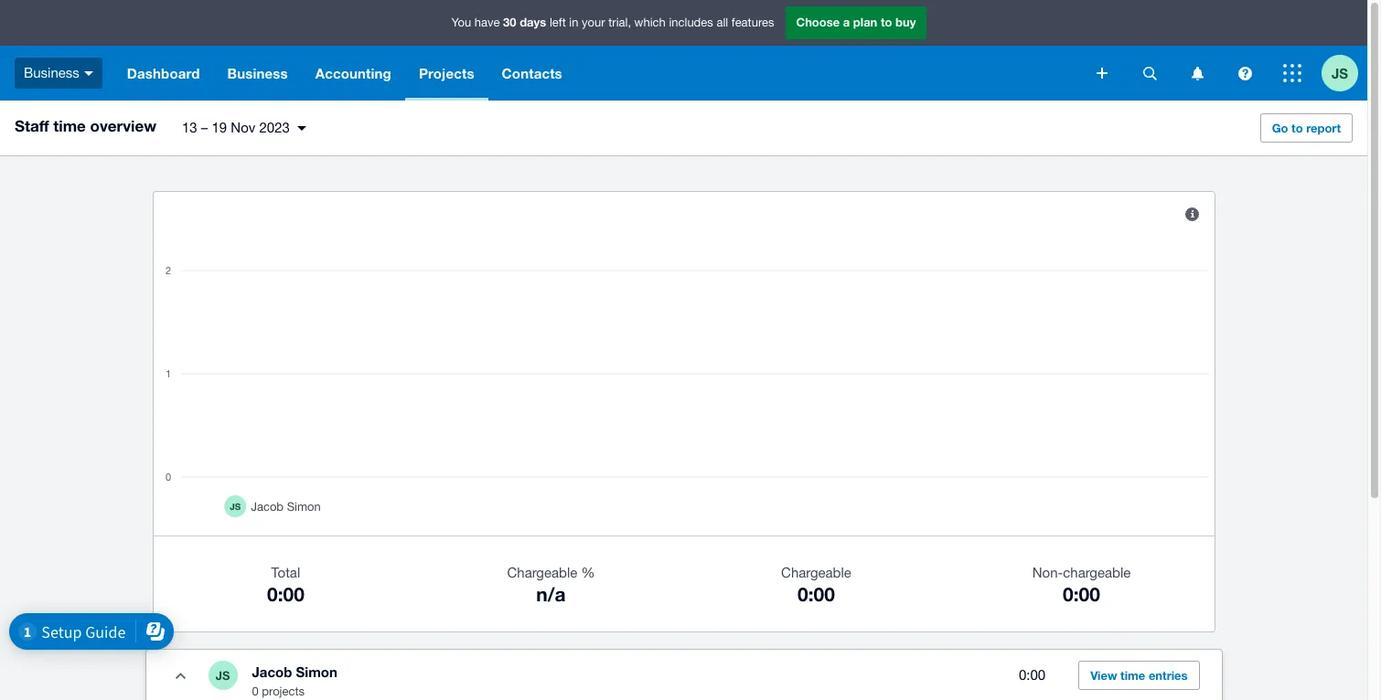 Task type: vqa. For each thing, say whether or not it's contained in the screenshot.
projects on the left bottom
yes



Task type: locate. For each thing, give the bounding box(es) containing it.
to
[[881, 15, 892, 30], [1292, 121, 1303, 135]]

1 vertical spatial to
[[1292, 121, 1303, 135]]

business up staff
[[24, 65, 79, 80]]

dashboard
[[127, 65, 200, 81]]

non-chargeable 0:00
[[1033, 565, 1131, 607]]

toggle image
[[176, 673, 186, 679]]

chargeable inside chargeable % n/a
[[507, 565, 578, 581]]

0 vertical spatial to
[[881, 15, 892, 30]]

time right the view
[[1121, 669, 1146, 683]]

chargeable for 0:00
[[781, 565, 852, 581]]

chart key image
[[1186, 207, 1199, 221]]

%
[[581, 565, 595, 581]]

business button up staff
[[0, 46, 113, 101]]

time inside 'link'
[[1121, 669, 1146, 683]]

1 horizontal spatial js
[[1332, 64, 1348, 81]]

0:00
[[267, 584, 305, 607], [798, 584, 835, 607], [1063, 584, 1101, 607], [1019, 668, 1046, 684]]

your
[[582, 16, 605, 30]]

accounting
[[315, 65, 391, 81]]

total
[[271, 565, 300, 581]]

1 vertical spatial js
[[216, 669, 230, 683]]

report
[[1307, 121, 1341, 135]]

1 horizontal spatial business button
[[214, 46, 302, 101]]

contacts
[[502, 65, 562, 81]]

2 chargeable from the left
[[781, 565, 852, 581]]

a
[[843, 15, 850, 30]]

0 horizontal spatial business button
[[0, 46, 113, 101]]

0 vertical spatial time
[[53, 116, 86, 135]]

chart key button
[[1174, 196, 1211, 232]]

business button up the nov
[[214, 46, 302, 101]]

1 vertical spatial time
[[1121, 669, 1146, 683]]

contacts button
[[488, 46, 576, 101]]

to right go
[[1292, 121, 1303, 135]]

go to report
[[1272, 121, 1341, 135]]

0 horizontal spatial business
[[24, 65, 79, 80]]

js
[[1332, 64, 1348, 81], [216, 669, 230, 683]]

1 chargeable from the left
[[507, 565, 578, 581]]

staff time overview
[[15, 116, 156, 135]]

0 horizontal spatial time
[[53, 116, 86, 135]]

svg image
[[1284, 64, 1302, 82], [1143, 66, 1157, 80], [1192, 66, 1203, 80], [84, 71, 93, 76]]

entries
[[1149, 669, 1188, 683]]

1 horizontal spatial chargeable
[[781, 565, 852, 581]]

1 horizontal spatial time
[[1121, 669, 1146, 683]]

19
[[212, 120, 227, 135]]

accounting button
[[302, 46, 405, 101]]

to left "buy" on the top right
[[881, 15, 892, 30]]

svg image
[[1238, 66, 1252, 80], [1097, 68, 1108, 79]]

you have 30 days left in your trial, which includes all features
[[451, 15, 774, 30]]

30
[[503, 15, 516, 30]]

time right staff
[[53, 116, 86, 135]]

view time entries
[[1091, 669, 1188, 683]]

1 horizontal spatial to
[[1292, 121, 1303, 135]]

choose a plan to buy
[[796, 15, 916, 30]]

js button
[[1322, 46, 1368, 101]]

13 – 19 nov 2023
[[182, 120, 290, 135]]

banner
[[0, 0, 1368, 101]]

0 horizontal spatial chargeable
[[507, 565, 578, 581]]

n/a
[[536, 584, 566, 607]]

0
[[252, 685, 259, 699]]

js up report
[[1332, 64, 1348, 81]]

navigation
[[113, 46, 1084, 101]]

time
[[53, 116, 86, 135], [1121, 669, 1146, 683]]

2 business button from the left
[[214, 46, 302, 101]]

js right toggle image
[[216, 669, 230, 683]]

view
[[1091, 669, 1117, 683]]

business up the nov
[[227, 65, 288, 81]]

0 vertical spatial js
[[1332, 64, 1348, 81]]

navigation containing dashboard
[[113, 46, 1084, 101]]

business
[[24, 65, 79, 80], [227, 65, 288, 81]]

0 horizontal spatial svg image
[[1097, 68, 1108, 79]]

–
[[201, 120, 208, 135]]

business button
[[0, 46, 113, 101], [214, 46, 302, 101]]

to inside button
[[1292, 121, 1303, 135]]

chargeable
[[507, 565, 578, 581], [781, 565, 852, 581]]

time for view
[[1121, 669, 1146, 683]]

jacob
[[252, 664, 292, 681]]

chargeable for n/a
[[507, 565, 578, 581]]

chargeable % n/a
[[507, 565, 595, 607]]



Task type: describe. For each thing, give the bounding box(es) containing it.
choose
[[796, 15, 840, 30]]

go to report button
[[1260, 113, 1353, 143]]

all
[[717, 16, 728, 30]]

buy
[[896, 15, 916, 30]]

dashboard link
[[113, 46, 214, 101]]

total 0:00
[[267, 565, 305, 607]]

overview
[[90, 116, 156, 135]]

1 business button from the left
[[0, 46, 113, 101]]

1 horizontal spatial business
[[227, 65, 288, 81]]

go
[[1272, 121, 1288, 135]]

in
[[569, 16, 579, 30]]

projects
[[419, 65, 474, 81]]

banner containing js
[[0, 0, 1368, 101]]

projects button
[[405, 46, 488, 101]]

chargeable 0:00
[[781, 565, 852, 607]]

0:00 inside non-chargeable 0:00
[[1063, 584, 1101, 607]]

features
[[732, 16, 774, 30]]

13
[[182, 120, 197, 135]]

non-
[[1033, 565, 1063, 581]]

plan
[[853, 15, 878, 30]]

includes
[[669, 16, 713, 30]]

view time entries link
[[1079, 661, 1200, 691]]

13 – 19 nov 2023 button
[[171, 113, 317, 144]]

nov
[[231, 120, 256, 135]]

0 horizontal spatial js
[[216, 669, 230, 683]]

time for staff
[[53, 116, 86, 135]]

jacob simon 0 projects
[[252, 664, 337, 699]]

staff
[[15, 116, 49, 135]]

which
[[635, 16, 666, 30]]

js inside popup button
[[1332, 64, 1348, 81]]

left
[[550, 16, 566, 30]]

trial,
[[609, 16, 631, 30]]

projects
[[262, 685, 305, 699]]

simon
[[296, 664, 337, 681]]

0 horizontal spatial to
[[881, 15, 892, 30]]

toggle button
[[162, 658, 199, 694]]

days
[[520, 15, 546, 30]]

chargeable
[[1063, 565, 1131, 581]]

1 horizontal spatial svg image
[[1238, 66, 1252, 80]]

you
[[451, 16, 471, 30]]

have
[[475, 16, 500, 30]]

0:00 inside chargeable 0:00
[[798, 584, 835, 607]]

2023
[[259, 120, 290, 135]]



